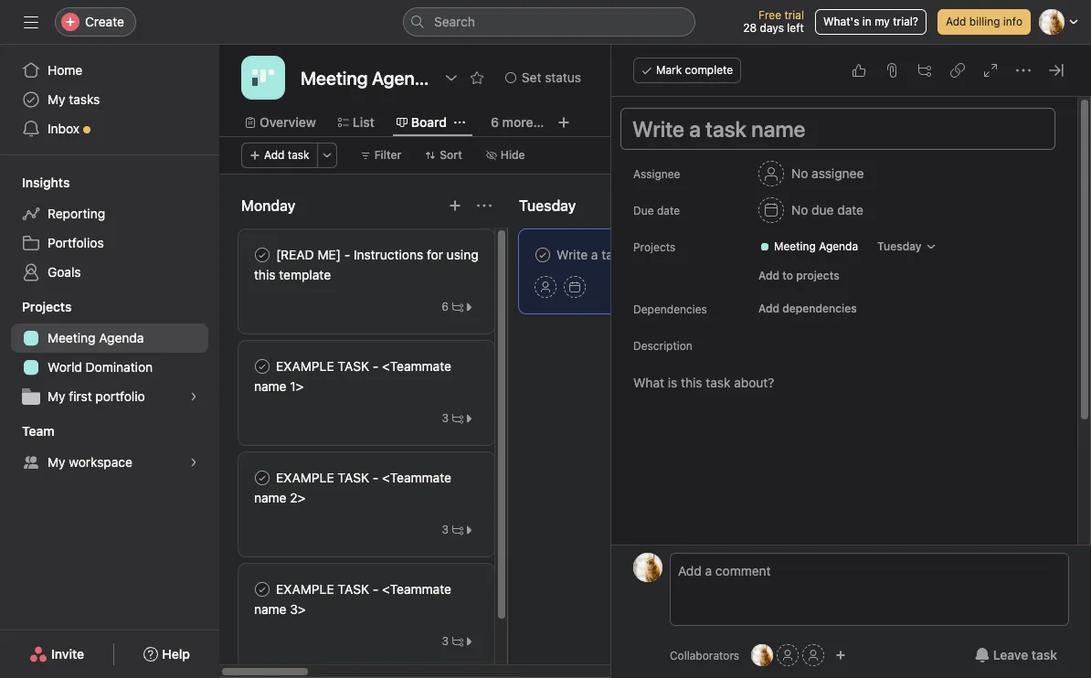 Task type: vqa. For each thing, say whether or not it's contained in the screenshot.
main content containing No assignee
yes



Task type: describe. For each thing, give the bounding box(es) containing it.
projects inside dropdown button
[[22, 299, 72, 314]]

monday
[[241, 197, 296, 214]]

0 vertical spatial mb
[[640, 560, 656, 574]]

[read me] - instructions for using this template
[[254, 247, 479, 282]]

sort
[[440, 148, 462, 162]]

assignee
[[633, 167, 680, 181]]

left
[[787, 21, 804, 35]]

task for 3>
[[338, 581, 369, 597]]

set status button
[[497, 65, 590, 90]]

reporting
[[48, 206, 105, 221]]

trial?
[[893, 15, 919, 28]]

3 for example task - <teammate name 3>
[[442, 634, 449, 648]]

1>
[[290, 378, 304, 394]]

billing
[[970, 15, 1000, 28]]

overview link
[[245, 112, 316, 133]]

full screen image
[[983, 63, 998, 78]]

add for add to projects
[[759, 269, 780, 282]]

assignee
[[812, 165, 864, 181]]

create
[[85, 14, 124, 29]]

add or remove collaborators image
[[836, 650, 846, 661]]

dependencies
[[783, 302, 857, 315]]

mark
[[656, 63, 682, 77]]

goals link
[[11, 258, 208, 287]]

6 for 6 more…
[[491, 114, 499, 130]]

0 likes. click to like this task image
[[852, 63, 866, 78]]

3 button for example task - <teammate name 2>
[[437, 521, 479, 539]]

projects element
[[0, 291, 219, 415]]

no due date
[[792, 202, 864, 218]]

name for example task - <teammate name 2>
[[254, 490, 287, 505]]

inbox link
[[11, 114, 208, 143]]

instructions
[[354, 247, 423, 262]]

0 vertical spatial agenda
[[819, 239, 858, 253]]

world domination
[[48, 359, 153, 375]]

example for 2>
[[276, 470, 334, 485]]

task for 2>
[[338, 470, 369, 485]]

0 horizontal spatial date
[[657, 204, 680, 218]]

Task Name text field
[[621, 108, 1056, 150]]

due
[[812, 202, 834, 218]]

meeting inside dialog
[[774, 239, 816, 253]]

see details, my workspace image
[[188, 457, 199, 468]]

add for add task
[[264, 148, 285, 162]]

hide button
[[478, 143, 533, 168]]

name for example task - <teammate name 3>
[[254, 601, 287, 617]]

add dependencies button
[[750, 296, 865, 322]]

<teammate for example task - <teammate name 2>
[[382, 470, 451, 485]]

in
[[863, 15, 872, 28]]

board image
[[252, 67, 274, 89]]

meeting agenda inside dialog
[[774, 239, 858, 253]]

add for add billing info
[[946, 15, 966, 28]]

tuesday button
[[869, 234, 945, 260]]

help button
[[132, 638, 202, 671]]

tab actions image
[[454, 117, 465, 128]]

projects
[[796, 269, 840, 282]]

no for no due date
[[792, 202, 808, 218]]

board
[[411, 114, 447, 130]]

no due date button
[[750, 194, 872, 227]]

this
[[254, 267, 276, 282]]

leave
[[993, 647, 1028, 663]]

add task image
[[448, 198, 462, 213]]

1 vertical spatial mb button
[[751, 644, 773, 666]]

more section actions image
[[477, 198, 492, 213]]

hide
[[501, 148, 525, 162]]

sort button
[[417, 143, 471, 168]]

days
[[760, 21, 784, 35]]

add task button
[[241, 143, 318, 168]]

what's in my trial?
[[823, 15, 919, 28]]

what's in my trial? button
[[815, 9, 927, 35]]

task for add task
[[288, 148, 310, 162]]

0 horizontal spatial mb button
[[633, 553, 663, 582]]

home link
[[11, 56, 208, 85]]

insights button
[[0, 174, 70, 192]]

leave task button
[[963, 639, 1069, 672]]

leave task
[[993, 647, 1057, 663]]

my first portfolio link
[[11, 382, 208, 411]]

add billing info
[[946, 15, 1023, 28]]

invite button
[[17, 638, 96, 671]]

me]
[[318, 247, 341, 262]]

tasks
[[69, 91, 100, 107]]

my for my workspace
[[48, 454, 65, 470]]

collaborators
[[670, 648, 740, 662]]

1 vertical spatial completed image
[[251, 579, 273, 600]]

meeting agenda inside projects element
[[48, 330, 144, 345]]

teams element
[[0, 415, 219, 481]]

my workspace link
[[11, 448, 208, 477]]

task for leave task
[[1032, 647, 1057, 663]]

example task - <teammate name 1>
[[254, 358, 451, 394]]

- for 3>
[[373, 581, 379, 597]]

- for 2>
[[373, 470, 379, 485]]

my first portfolio
[[48, 388, 145, 404]]

search button
[[403, 7, 696, 37]]

close details image
[[1049, 63, 1064, 78]]

show options image
[[444, 70, 459, 85]]

name for example task - <teammate name 1>
[[254, 378, 287, 394]]

insights
[[22, 175, 70, 190]]

completed image for example task - <teammate name 2>
[[251, 467, 273, 489]]

no assignee button
[[750, 157, 872, 190]]

6 for 6
[[442, 300, 449, 314]]

portfolio
[[95, 388, 145, 404]]

3 for example task - <teammate name 1>
[[442, 411, 449, 425]]

due
[[633, 204, 654, 218]]

example task - <teammate name 2>
[[254, 470, 451, 505]]

info
[[1003, 15, 1023, 28]]

agenda inside projects element
[[99, 330, 144, 345]]

insights element
[[0, 166, 219, 291]]

trial
[[785, 8, 804, 22]]

add to projects
[[759, 269, 840, 282]]

add tab image
[[557, 115, 572, 130]]

mark complete
[[656, 63, 733, 77]]

for
[[427, 247, 443, 262]]

1 vertical spatial mb
[[754, 648, 771, 662]]

workspace
[[69, 454, 132, 470]]

meeting agenda link inside dialog
[[752, 238, 866, 256]]

set status
[[522, 69, 581, 85]]



Task type: locate. For each thing, give the bounding box(es) containing it.
main content
[[613, 97, 1076, 678]]

global element
[[0, 45, 219, 154]]

0 horizontal spatial tuesday
[[519, 197, 576, 214]]

name down completed option
[[254, 490, 287, 505]]

agenda up 'projects'
[[819, 239, 858, 253]]

1 vertical spatial <teammate
[[382, 470, 451, 485]]

1 3 button from the top
[[437, 409, 479, 428]]

2 3 button from the top
[[437, 521, 479, 539]]

1 3 from the top
[[442, 411, 449, 425]]

1 vertical spatial task
[[1032, 647, 1057, 663]]

3 task from the top
[[338, 581, 369, 597]]

6 more…
[[491, 114, 544, 130]]

meeting agenda
[[774, 239, 858, 253], [48, 330, 144, 345]]

0 vertical spatial 3
[[442, 411, 449, 425]]

1 horizontal spatial mb
[[754, 648, 771, 662]]

more actions image
[[321, 150, 332, 161]]

template
[[279, 267, 331, 282]]

<teammate inside example task - <teammate name 3>
[[382, 581, 451, 597]]

2 completed image from the top
[[251, 356, 273, 377]]

mark complete button
[[633, 58, 741, 83]]

list
[[353, 114, 375, 130]]

mb button
[[633, 553, 663, 582], [751, 644, 773, 666]]

using
[[447, 247, 479, 262]]

free
[[759, 8, 781, 22]]

0 horizontal spatial task
[[288, 148, 310, 162]]

dependencies
[[633, 303, 707, 316]]

board link
[[397, 112, 447, 133]]

3 button for example task - <teammate name 1>
[[437, 409, 479, 428]]

28
[[743, 21, 757, 35]]

0 horizontal spatial 6
[[442, 300, 449, 314]]

<teammate
[[382, 358, 451, 374], [382, 470, 451, 485], [382, 581, 451, 597]]

1 horizontal spatial tuesday
[[878, 239, 922, 253]]

my inside projects element
[[48, 388, 65, 404]]

date inside dropdown button
[[837, 202, 864, 218]]

0 horizontal spatial agenda
[[99, 330, 144, 345]]

more actions for this task image
[[1016, 63, 1031, 78]]

team button
[[0, 422, 55, 441]]

0 vertical spatial meeting agenda link
[[752, 238, 866, 256]]

<teammate for example task - <teammate name 3>
[[382, 581, 451, 597]]

dialog containing no assignee
[[611, 45, 1091, 678]]

task inside example task - <teammate name 2>
[[338, 470, 369, 485]]

my tasks link
[[11, 85, 208, 114]]

0 vertical spatial example
[[276, 358, 334, 374]]

tuesday
[[519, 197, 576, 214], [878, 239, 922, 253]]

see details, my first portfolio image
[[188, 391, 199, 402]]

example for 3>
[[276, 581, 334, 597]]

meeting agenda link up domination
[[11, 324, 208, 353]]

1 vertical spatial example
[[276, 470, 334, 485]]

task inside example task - <teammate name 3>
[[338, 581, 369, 597]]

0 horizontal spatial meeting
[[48, 330, 95, 345]]

name inside example task - <teammate name 3>
[[254, 601, 287, 617]]

3 button for example task - <teammate name 3>
[[437, 632, 479, 651]]

no for no assignee
[[792, 165, 808, 181]]

overview
[[260, 114, 316, 130]]

1 vertical spatial meeting agenda link
[[11, 324, 208, 353]]

6 down the for
[[442, 300, 449, 314]]

2 example from the top
[[276, 470, 334, 485]]

1 example from the top
[[276, 358, 334, 374]]

0 vertical spatial completed image
[[251, 244, 273, 266]]

add left to
[[759, 269, 780, 282]]

my left tasks
[[48, 91, 65, 107]]

1 vertical spatial meeting agenda
[[48, 330, 144, 345]]

1 horizontal spatial meeting
[[774, 239, 816, 253]]

add down add to projects button
[[759, 302, 780, 315]]

completed checkbox for example task - <teammate name 3>
[[251, 579, 273, 600]]

free trial 28 days left
[[743, 8, 804, 35]]

meeting agenda link
[[752, 238, 866, 256], [11, 324, 208, 353]]

date
[[837, 202, 864, 218], [657, 204, 680, 218]]

6 inside button
[[442, 300, 449, 314]]

first
[[69, 388, 92, 404]]

3 for example task - <teammate name 2>
[[442, 523, 449, 537]]

1 no from the top
[[792, 165, 808, 181]]

task right leave
[[1032, 647, 1057, 663]]

my
[[875, 15, 890, 28]]

search
[[434, 14, 475, 29]]

1 vertical spatial no
[[792, 202, 808, 218]]

task
[[288, 148, 310, 162], [1032, 647, 1057, 663]]

6 more… button
[[491, 112, 544, 133]]

meeting agenda up 'projects'
[[774, 239, 858, 253]]

projects
[[633, 240, 676, 254], [22, 299, 72, 314]]

0 vertical spatial mb button
[[633, 553, 663, 582]]

1 vertical spatial tuesday
[[878, 239, 922, 253]]

attachments: add a file to this task, image
[[885, 63, 899, 78]]

0 vertical spatial name
[[254, 378, 287, 394]]

inbox
[[48, 121, 80, 136]]

1 horizontal spatial agenda
[[819, 239, 858, 253]]

1 <teammate from the top
[[382, 358, 451, 374]]

search list box
[[403, 7, 696, 37]]

example inside example task - <teammate name 3>
[[276, 581, 334, 597]]

complete
[[685, 63, 733, 77]]

3 button
[[437, 409, 479, 428], [437, 521, 479, 539], [437, 632, 479, 651]]

example inside example task - <teammate name 1>
[[276, 358, 334, 374]]

2 vertical spatial name
[[254, 601, 287, 617]]

- inside example task - <teammate name 2>
[[373, 470, 379, 485]]

<teammate for example task - <teammate name 1>
[[382, 358, 451, 374]]

no left due
[[792, 202, 808, 218]]

meeting agenda up world domination
[[48, 330, 144, 345]]

<teammate inside example task - <teammate name 1>
[[382, 358, 451, 374]]

- inside example task - <teammate name 1>
[[373, 358, 379, 374]]

agenda
[[819, 239, 858, 253], [99, 330, 144, 345]]

1 horizontal spatial 6
[[491, 114, 499, 130]]

0 vertical spatial task
[[288, 148, 310, 162]]

name left 3>
[[254, 601, 287, 617]]

0 horizontal spatial completed image
[[251, 579, 273, 600]]

3
[[442, 411, 449, 425], [442, 523, 449, 537], [442, 634, 449, 648]]

filter button
[[352, 143, 410, 168]]

world
[[48, 359, 82, 375]]

task inside example task - <teammate name 1>
[[338, 358, 369, 374]]

add billing info button
[[938, 9, 1031, 35]]

portfolios
[[48, 235, 104, 250]]

set
[[522, 69, 542, 85]]

my inside teams element
[[48, 454, 65, 470]]

2 task from the top
[[338, 470, 369, 485]]

2 vertical spatial <teammate
[[382, 581, 451, 597]]

-
[[344, 247, 350, 262], [373, 358, 379, 374], [373, 470, 379, 485], [373, 581, 379, 597]]

agenda up domination
[[99, 330, 144, 345]]

example for 1>
[[276, 358, 334, 374]]

meeting agenda link up 'projects'
[[752, 238, 866, 256]]

add to projects button
[[750, 263, 848, 289]]

3 <teammate from the top
[[382, 581, 451, 597]]

projects down goals
[[22, 299, 72, 314]]

2 my from the top
[[48, 388, 65, 404]]

name left 1>
[[254, 378, 287, 394]]

2 name from the top
[[254, 490, 287, 505]]

more…
[[502, 114, 544, 130]]

1 horizontal spatial completed image
[[532, 244, 554, 266]]

name inside example task - <teammate name 1>
[[254, 378, 287, 394]]

list link
[[338, 112, 375, 133]]

name
[[254, 378, 287, 394], [254, 490, 287, 505], [254, 601, 287, 617]]

example up 1>
[[276, 358, 334, 374]]

meeting up add to projects
[[774, 239, 816, 253]]

3 3 button from the top
[[437, 632, 479, 651]]

2 vertical spatial my
[[48, 454, 65, 470]]

my
[[48, 91, 65, 107], [48, 388, 65, 404], [48, 454, 65, 470]]

projects button
[[0, 298, 72, 316]]

my tasks
[[48, 91, 100, 107]]

1 horizontal spatial date
[[837, 202, 864, 218]]

meeting
[[774, 239, 816, 253], [48, 330, 95, 345]]

1 horizontal spatial mb button
[[751, 644, 773, 666]]

portfolios link
[[11, 229, 208, 258]]

task
[[338, 358, 369, 374], [338, 470, 369, 485], [338, 581, 369, 597]]

2 vertical spatial example
[[276, 581, 334, 597]]

0 vertical spatial projects
[[633, 240, 676, 254]]

completed checkbox for example task - <teammate name 1>
[[251, 356, 273, 377]]

1 vertical spatial completed image
[[251, 356, 273, 377]]

- inside [read me] - instructions for using this template
[[344, 247, 350, 262]]

6 left "more…" at the top
[[491, 114, 499, 130]]

main content containing no assignee
[[613, 97, 1076, 678]]

date right due
[[837, 202, 864, 218]]

meeting inside projects element
[[48, 330, 95, 345]]

add for add dependencies
[[759, 302, 780, 315]]

1 vertical spatial meeting
[[48, 330, 95, 345]]

1 vertical spatial projects
[[22, 299, 72, 314]]

None text field
[[296, 61, 435, 94]]

example up 2> at the bottom left of page
[[276, 470, 334, 485]]

2 vertical spatial 3
[[442, 634, 449, 648]]

filter
[[374, 148, 402, 162]]

[read
[[276, 247, 314, 262]]

0 horizontal spatial meeting agenda
[[48, 330, 144, 345]]

1 vertical spatial task
[[338, 470, 369, 485]]

0 vertical spatial meeting
[[774, 239, 816, 253]]

1 vertical spatial name
[[254, 490, 287, 505]]

add task
[[264, 148, 310, 162]]

example up 3>
[[276, 581, 334, 597]]

my down team
[[48, 454, 65, 470]]

invite
[[51, 646, 84, 662]]

1 vertical spatial 3
[[442, 523, 449, 537]]

example inside example task - <teammate name 2>
[[276, 470, 334, 485]]

<teammate inside example task - <teammate name 2>
[[382, 470, 451, 485]]

hide sidebar image
[[24, 15, 38, 29]]

Completed checkbox
[[251, 244, 273, 266], [532, 244, 554, 266], [251, 356, 273, 377], [251, 579, 273, 600]]

0 vertical spatial 6
[[491, 114, 499, 130]]

2 3 from the top
[[442, 523, 449, 537]]

1 horizontal spatial meeting agenda
[[774, 239, 858, 253]]

add to starred image
[[470, 70, 484, 85]]

add left billing
[[946, 15, 966, 28]]

0 vertical spatial task
[[338, 358, 369, 374]]

due date
[[633, 204, 680, 218]]

main content inside dialog
[[613, 97, 1076, 678]]

meeting up world
[[48, 330, 95, 345]]

to
[[783, 269, 793, 282]]

3 completed image from the top
[[251, 467, 273, 489]]

0 horizontal spatial projects
[[22, 299, 72, 314]]

1 vertical spatial my
[[48, 388, 65, 404]]

completed image
[[532, 244, 554, 266], [251, 579, 273, 600]]

name inside example task - <teammate name 2>
[[254, 490, 287, 505]]

2 vertical spatial 3 button
[[437, 632, 479, 651]]

date right due on the top right of the page
[[657, 204, 680, 218]]

6 inside dropdown button
[[491, 114, 499, 130]]

copy task link image
[[951, 63, 965, 78]]

2 vertical spatial task
[[338, 581, 369, 597]]

1 horizontal spatial task
[[1032, 647, 1057, 663]]

3>
[[290, 601, 306, 617]]

0 vertical spatial meeting agenda
[[774, 239, 858, 253]]

my workspace
[[48, 454, 132, 470]]

1 completed image from the top
[[251, 244, 273, 266]]

3 name from the top
[[254, 601, 287, 617]]

create button
[[55, 7, 136, 37]]

0 vertical spatial 3 button
[[437, 409, 479, 428]]

0 vertical spatial tuesday
[[519, 197, 576, 214]]

1 my from the top
[[48, 91, 65, 107]]

0 horizontal spatial meeting agenda link
[[11, 324, 208, 353]]

3 3 from the top
[[442, 634, 449, 648]]

no left assignee
[[792, 165, 808, 181]]

1 vertical spatial 3 button
[[437, 521, 479, 539]]

add subtask image
[[918, 63, 932, 78]]

my for my first portfolio
[[48, 388, 65, 404]]

- for using
[[344, 247, 350, 262]]

completed checkbox for [read me] - instructions for using this template
[[251, 244, 273, 266]]

- inside example task - <teammate name 3>
[[373, 581, 379, 597]]

1 horizontal spatial projects
[[633, 240, 676, 254]]

completed image for [read me] - instructions for using this template
[[251, 244, 273, 266]]

add down overview link
[[264, 148, 285, 162]]

2 <teammate from the top
[[382, 470, 451, 485]]

0 vertical spatial no
[[792, 165, 808, 181]]

no assignee
[[792, 165, 864, 181]]

1 vertical spatial 6
[[442, 300, 449, 314]]

home
[[48, 62, 82, 78]]

my left the first
[[48, 388, 65, 404]]

task left more actions icon
[[288, 148, 310, 162]]

help
[[162, 646, 190, 662]]

0 vertical spatial completed image
[[532, 244, 554, 266]]

1 vertical spatial agenda
[[99, 330, 144, 345]]

completed image
[[251, 244, 273, 266], [251, 356, 273, 377], [251, 467, 273, 489]]

team
[[22, 423, 55, 439]]

2 vertical spatial completed image
[[251, 467, 273, 489]]

goals
[[48, 264, 81, 280]]

3 my from the top
[[48, 454, 65, 470]]

0 horizontal spatial mb
[[640, 560, 656, 574]]

1 task from the top
[[338, 358, 369, 374]]

example task - <teammate name 3>
[[254, 581, 451, 617]]

description
[[633, 339, 693, 353]]

domination
[[86, 359, 153, 375]]

dialog
[[611, 45, 1091, 678]]

completed image for example task - <teammate name 1>
[[251, 356, 273, 377]]

0 vertical spatial <teammate
[[382, 358, 451, 374]]

my for my tasks
[[48, 91, 65, 107]]

add inside 'button'
[[759, 302, 780, 315]]

my inside "global" element
[[48, 91, 65, 107]]

- for 1>
[[373, 358, 379, 374]]

2 no from the top
[[792, 202, 808, 218]]

0 vertical spatial my
[[48, 91, 65, 107]]

mb
[[640, 560, 656, 574], [754, 648, 771, 662]]

projects down due date
[[633, 240, 676, 254]]

1 horizontal spatial meeting agenda link
[[752, 238, 866, 256]]

Completed checkbox
[[251, 467, 273, 489]]

1 name from the top
[[254, 378, 287, 394]]

what's
[[823, 15, 860, 28]]

tuesday inside dropdown button
[[878, 239, 922, 253]]

task for 1>
[[338, 358, 369, 374]]

3 example from the top
[[276, 581, 334, 597]]



